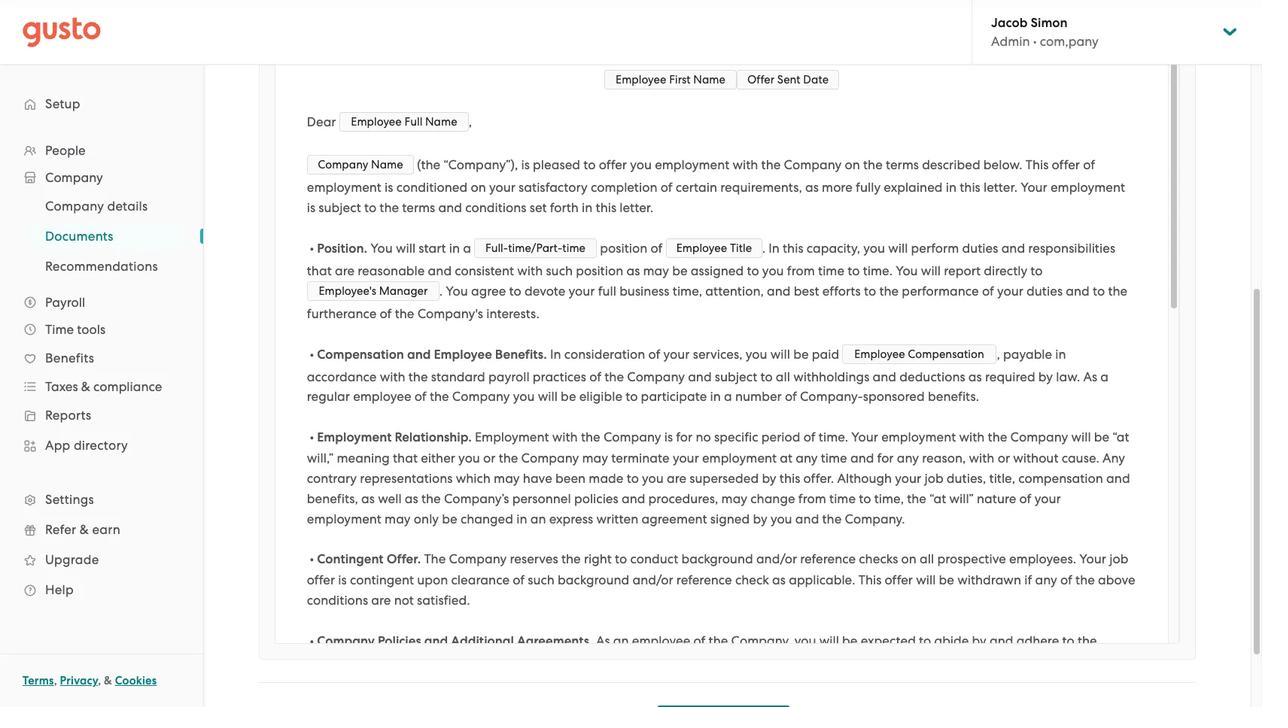 Task type: locate. For each thing, give the bounding box(es) containing it.
you up 'agreements'
[[713, 655, 734, 670]]

set
[[530, 200, 547, 215]]

will inside the company reserves the right to conduct background and/or reference checks on all prospective employees. your job offer is contingent upon clearance of such background and/or reference check as applicable. this offer will be withdrawn if any of the above conditions are not satisfied.
[[916, 573, 936, 588]]

0 vertical spatial employee
[[353, 389, 411, 404]]

1 vertical spatial subject
[[715, 369, 757, 384]]

company,
[[731, 634, 792, 649]]

as inside the . in this capacity, you will perform duties and responsibilities that are reasonable and consistent with such position as may be assigned to you from time to time. you will report directly to
[[627, 263, 640, 278]]

1 horizontal spatial subject
[[715, 369, 757, 384]]

fully inside as an employee of the company, you will be expected to abide by and adhere to the company's rules and standards. as a condition of your employment, you will be subject to all applicable employment and other policies of the company. you will also agree to execute any additional agreements required by the company at the start of your employment. you further agree that at all times during your employment (and afterwards as applicable), you will be bound by, and will fully comply wi
[[1003, 695, 1027, 708]]

1 vertical spatial such
[[528, 573, 555, 588]]

policies
[[378, 634, 421, 649]]

0 vertical spatial in
[[769, 241, 780, 256]]

1 vertical spatial employee
[[632, 634, 690, 649]]

subject down services,
[[715, 369, 757, 384]]

employment down specific
[[702, 451, 777, 466]]

1 horizontal spatial on
[[845, 158, 860, 173]]

1 vertical spatial are
[[667, 471, 687, 486]]

0 vertical spatial from
[[787, 263, 815, 278]]

• for • position. you will start in a
[[310, 241, 314, 257]]

as down additional
[[499, 655, 514, 670]]

with
[[733, 158, 758, 173], [517, 263, 543, 278], [380, 369, 405, 384], [552, 430, 578, 445], [959, 430, 985, 445], [969, 451, 995, 466]]

0 vertical spatial letter.
[[984, 180, 1018, 195]]

1 vertical spatial .
[[439, 284, 443, 299]]

such down reserves at the bottom left of page
[[528, 573, 555, 588]]

1 vertical spatial duties
[[1027, 284, 1063, 299]]

and left employee
[[407, 347, 431, 363]]

you inside , payable in accordance with the standard payroll practices of the company and subject to all withholdings and deductions as required by law. as a regular employee of the company you will be eligible to participate in a number of company-sponsored benefits.
[[513, 389, 535, 404]]

fully inside (the "company"), is pleased to offer you employment with the company on the terms described below. this offer of employment is conditioned on your satisfactory completion of certain requirements, as more fully explained in this letter. your employment is subject to the terms and conditions set forth in this letter.
[[856, 180, 881, 195]]

on for background
[[901, 552, 917, 567]]

you inside • position. you will start in a
[[371, 241, 393, 256]]

2 horizontal spatial at
[[890, 675, 903, 690]]

any down period
[[796, 451, 818, 466]]

• left contingent
[[310, 552, 314, 568]]

time, inside employment with the company is for no specific period of time. your employment with the company will be "at will," meaning that either you or the company may terminate your employment at any time and for any reason, with or without cause. any contrary representations which may have been made to you are superseded by this offer. although your job duties, title, compensation and benefits, as well as the company's personnel policies and procedures, may change from time to time, the "at will" nature of your employment may only be changed in an express written agreement signed by you and the company.
[[874, 491, 904, 506]]

you inside (the "company"), is pleased to offer you employment with the company on the terms described below. this offer of employment is conditioned on your satisfactory completion of certain requirements, as more fully explained in this letter. your employment is subject to the terms and conditions set forth in this letter.
[[630, 158, 652, 173]]

you down payroll
[[513, 389, 535, 404]]

and down responsibilities
[[1066, 284, 1090, 299]]

paid
[[812, 347, 839, 362]]

employee inside , payable in accordance with the standard payroll practices of the company and subject to all withholdings and deductions as required by law. as a regular employee of the company you will be eligible to participate in a number of company-sponsored benefits.
[[353, 389, 411, 404]]

1 horizontal spatial employee
[[632, 634, 690, 649]]

0 vertical spatial job
[[925, 471, 944, 486]]

0 vertical spatial reference
[[800, 552, 856, 567]]

you right time.
[[896, 263, 918, 278]]

duties,
[[947, 471, 986, 486]]

be
[[672, 263, 688, 278], [793, 347, 809, 362], [561, 389, 576, 404], [1094, 430, 1110, 445], [442, 512, 457, 527], [939, 573, 954, 588], [842, 634, 858, 649], [760, 655, 776, 670], [872, 695, 887, 708]]

by left law.
[[1039, 369, 1053, 384]]

0 vertical spatial .
[[762, 241, 765, 256]]

you inside the . in this capacity, you will perform duties and responsibilities that are reasonable and consistent with such position as may be assigned to you from time to time. you will report directly to
[[896, 263, 918, 278]]

as inside (the "company"), is pleased to offer you employment with the company on the terms described below. this offer of employment is conditioned on your satisfactory completion of certain requirements, as more fully explained in this letter. your employment is subject to the terms and conditions set forth in this letter.
[[805, 180, 819, 195]]

during
[[485, 695, 524, 708]]

settings link
[[15, 486, 188, 513]]

required inside , payable in accordance with the standard payroll practices of the company and subject to all withholdings and deductions as required by law. as a regular employee of the company you will be eligible to participate in a number of company-sponsored benefits.
[[985, 369, 1035, 384]]

applicable
[[857, 655, 921, 670]]

1 horizontal spatial are
[[371, 593, 391, 608]]

will inside employment with the company is for no specific period of time. your employment with the company will be "at will," meaning that either you or the company may terminate your employment at any time and for any reason, with or without cause. any contrary representations which may have been made to you are superseded by this offer. although your job duties, title, compensation and benefits, as well as the company's personnel policies and procedures, may change from time to time, the "at will" nature of your employment may only be changed in an express written agreement signed by you and the company.
[[1071, 430, 1091, 445]]

& for compliance
[[81, 379, 90, 394]]

any right if
[[1035, 573, 1057, 588]]

2 horizontal spatial as
[[1083, 369, 1098, 384]]

may left have
[[494, 471, 520, 486]]

2 vertical spatial subject
[[779, 655, 821, 670]]

this inside employment with the company is for no specific period of time. your employment with the company will be "at will," meaning that either you or the company may terminate your employment at any time and for any reason, with or without cause. any contrary representations which may have been made to you are superseded by this offer. although your job duties, title, compensation and benefits, as well as the company's personnel policies and procedures, may change from time to time, the "at will" nature of your employment may only be changed in an express written agreement signed by you and the company.
[[780, 471, 800, 486]]

at down applicable
[[890, 675, 903, 690]]

terminate
[[611, 451, 670, 466]]

will"
[[949, 491, 974, 506]]

on down "company"),
[[471, 180, 486, 195]]

and/or down conduct
[[633, 573, 673, 588]]

time tools
[[45, 322, 106, 337]]

0 vertical spatial an
[[530, 512, 546, 527]]

0 vertical spatial time
[[818, 263, 845, 278]]

expected
[[861, 634, 916, 649]]

efforts
[[822, 284, 861, 299]]

on inside the company reserves the right to conduct background and/or reference checks on all prospective employees. your job offer is contingent upon clearance of such background and/or reference check as applicable. this offer will be withdrawn if any of the above conditions are not satisfied.
[[901, 552, 917, 567]]

an up additional
[[613, 634, 629, 649]]

. inside the . in this capacity, you will perform duties and responsibilities that are reasonable and consistent with such position as may be assigned to you from time to time. you will report directly to
[[762, 241, 765, 256]]

0 vertical spatial fully
[[856, 180, 881, 195]]

as an employee of the company, you will be expected to abide by and adhere to the company's rules and standards. as a condition of your employment, you will be subject to all applicable employment and other policies of the company. you will also agree to execute any additional agreements required by the company at the start of your employment. you further agree that at all times during your employment (and afterwards as applicable), you will be bound by, and will fully comply wi
[[307, 634, 1126, 708]]

0 vertical spatial this
[[1026, 158, 1049, 173]]

upgrade
[[45, 552, 99, 568]]

with up duties,
[[969, 451, 995, 466]]

1 horizontal spatial background
[[682, 552, 753, 567]]

be right only
[[442, 512, 457, 527]]

0 vertical spatial company's
[[444, 491, 509, 506]]

law.
[[1056, 369, 1080, 384]]

conditions inside the company reserves the right to conduct background and/or reference checks on all prospective employees. your job offer is contingent upon clearance of such background and/or reference check as applicable. this offer will be withdrawn if any of the above conditions are not satisfied.
[[307, 593, 368, 608]]

and/or up check
[[756, 552, 797, 567]]

1 horizontal spatial .
[[762, 241, 765, 256]]

with inside (the "company"), is pleased to offer you employment with the company on the terms described below. this offer of employment is conditioned on your satisfactory completion of certain requirements, as more fully explained in this letter. your employment is subject to the terms and conditions set forth in this letter.
[[733, 158, 758, 173]]

the company reserves the right to conduct background and/or reference checks on all prospective employees. your job offer is contingent upon clearance of such background and/or reference check as applicable. this offer will be withdrawn if any of the above conditions are not satisfied.
[[307, 552, 1139, 608]]

0 horizontal spatial company.
[[330, 675, 390, 690]]

1 vertical spatial this
[[859, 573, 882, 588]]

2 vertical spatial time
[[829, 491, 856, 506]]

your down directly
[[997, 284, 1024, 299]]

the
[[761, 158, 781, 173], [863, 158, 883, 173], [380, 200, 399, 215], [879, 284, 899, 299], [1108, 284, 1128, 299], [395, 306, 414, 321], [409, 369, 428, 384], [605, 369, 624, 384], [430, 389, 449, 404], [581, 430, 600, 445], [988, 430, 1007, 445], [499, 451, 518, 466], [421, 491, 441, 506], [907, 491, 927, 506], [822, 512, 842, 527], [561, 552, 581, 567], [1076, 573, 1095, 588], [709, 634, 728, 649], [1078, 634, 1097, 649], [307, 675, 326, 690], [807, 675, 826, 690], [906, 675, 925, 690]]

2 vertical spatial that
[[389, 695, 414, 708]]

setup
[[45, 96, 80, 111]]

participate
[[641, 389, 707, 404]]

0 vertical spatial terms
[[886, 158, 919, 173]]

in left the capacity, at the top right of page
[[769, 241, 780, 256]]

that inside as an employee of the company, you will be expected to abide by and adhere to the company's rules and standards. as a condition of your employment, you will be subject to all applicable employment and other policies of the company. you will also agree to execute any additional agreements required by the company at the start of your employment. you further agree that at all times during your employment (and afterwards as applicable), you will be bound by, and will fully comply wi
[[389, 695, 414, 708]]

0 horizontal spatial letter.
[[620, 200, 654, 215]]

this inside the . in this capacity, you will perform duties and responsibilities that are reasonable and consistent with such position as may be assigned to you from time to time. you will report directly to
[[783, 241, 804, 256]]

from right change
[[798, 491, 826, 506]]

duties down directly
[[1027, 284, 1063, 299]]

such
[[546, 263, 573, 278], [528, 573, 555, 588]]

1 vertical spatial from
[[798, 491, 826, 506]]

rules
[[375, 655, 403, 670]]

duties
[[962, 241, 998, 256], [1027, 284, 1063, 299]]

0 horizontal spatial terms
[[402, 200, 435, 215]]

0 vertical spatial policies
[[574, 491, 619, 506]]

2 vertical spatial on
[[901, 552, 917, 567]]

company's inside as an employee of the company, you will be expected to abide by and adhere to the company's rules and standards. as a condition of your employment, you will be subject to all applicable employment and other policies of the company. you will also agree to execute any additional agreements required by the company at the start of your employment. you further agree that at all times during your employment (and afterwards as applicable), you will be bound by, and will fully comply wi
[[307, 655, 372, 670]]

settings
[[45, 492, 94, 507]]

will up time.
[[888, 241, 908, 256]]

0 horizontal spatial job
[[925, 471, 944, 486]]

taxes & compliance
[[45, 379, 162, 394]]

change
[[751, 491, 795, 506]]

company's up further at the left bottom
[[307, 655, 372, 670]]

• for • compensation and employee benefits. in consideration of your services, you will be paid
[[310, 347, 314, 363]]

required
[[985, 369, 1035, 384], [735, 675, 786, 690]]

employment.
[[1003, 675, 1081, 690]]

0 horizontal spatial background
[[558, 573, 630, 588]]

1 list from the top
[[0, 137, 203, 605]]

that inside employment with the company is for no specific period of time. your employment with the company will be "at will," meaning that either you or the company may terminate your employment at any time and for any reason, with or without cause. any contrary representations which may have been made to you are superseded by this offer. although your job duties, title, compensation and benefits, as well as the company's personnel policies and procedures, may change from time to time, the "at will" nature of your employment may only be changed in an express written agreement signed by you and the company.
[[393, 451, 418, 466]]

0 vertical spatial as
[[1083, 369, 1098, 384]]

& inside taxes & compliance dropdown button
[[81, 379, 90, 394]]

1 horizontal spatial employment
[[475, 430, 549, 445]]

your up additional
[[602, 655, 628, 670]]

on up more
[[845, 158, 860, 173]]

will up the cause. any
[[1071, 430, 1091, 445]]

consideration
[[564, 347, 645, 362]]

1 vertical spatial "at
[[930, 491, 946, 506]]

jacob simon admin • com,pany
[[991, 15, 1099, 49]]

your down no
[[673, 451, 699, 466]]

& left earn
[[80, 522, 89, 537]]

0 horizontal spatial fully
[[856, 180, 881, 195]]

taxes & compliance button
[[15, 373, 188, 400]]

you down change
[[771, 512, 792, 527]]

agree down consistent
[[471, 284, 506, 299]]

0 vertical spatial &
[[81, 379, 90, 394]]

2 horizontal spatial are
[[667, 471, 687, 486]]

app
[[45, 438, 70, 453]]

. inside . you agree to devote your full business time, attention, and best efforts to the performance of your duties and to the furtherance of the company's interests.
[[439, 284, 443, 299]]

as inside the company reserves the right to conduct background and/or reference checks on all prospective employees. your job offer is contingent upon clearance of such background and/or reference check as applicable. this offer will be withdrawn if any of the above conditions are not satisfied.
[[772, 573, 786, 588]]

0 horizontal spatial employment
[[317, 430, 392, 446]]

in inside • compensation and employee benefits. in consideration of your services, you will be paid
[[550, 347, 561, 362]]

in inside employment with the company is for no specific period of time. your employment with the company will be "at will," meaning that either you or the company may terminate your employment at any time and for any reason, with or without cause. any contrary representations which may have been made to you are superseded by this offer. although your job duties, title, compensation and benefits, as well as the company's personnel policies and procedures, may change from time to time, the "at will" nature of your employment may only be changed in an express written agreement signed by you and the company.
[[516, 512, 527, 527]]

employment with the company is for no specific period of time. your employment with the company will be "at will," meaning that either you or the company may terminate your employment at any time and for any reason, with or without cause. any contrary representations which may have been made to you are superseded by this offer. although your job duties, title, compensation and benefits, as well as the company's personnel policies and procedures, may change from time to time, the "at will" nature of your employment may only be changed in an express written agreement signed by you and the company.
[[307, 430, 1133, 527]]

terms
[[23, 674, 54, 688]]

1 horizontal spatial as
[[596, 634, 610, 649]]

at
[[780, 451, 793, 466], [890, 675, 903, 690], [417, 695, 430, 708]]

you right employment.
[[1085, 675, 1107, 690]]

as inside , payable in accordance with the standard payroll practices of the company and subject to all withholdings and deductions as required by law. as a regular employee of the company you will be eligible to participate in a number of company-sponsored benefits.
[[1083, 369, 1098, 384]]

on for employment
[[845, 158, 860, 173]]

• employment relationship.
[[307, 430, 472, 446]]

& inside the refer & earn link
[[80, 522, 89, 537]]

1 vertical spatial start
[[928, 675, 956, 690]]

you up 'which'
[[458, 451, 480, 466]]

subject inside as an employee of the company, you will be expected to abide by and adhere to the company's rules and standards. as a condition of your employment, you will be subject to all applicable employment and other policies of the company. you will also agree to execute any additional agreements required by the company at the start of your employment. you further agree that at all times during your employment (and afterwards as applicable), you will be bound by, and will fully comply wi
[[779, 655, 821, 670]]

company up have
[[521, 451, 579, 466]]

job inside the company reserves the right to conduct background and/or reference checks on all prospective employees. your job offer is contingent upon clearance of such background and/or reference check as applicable. this offer will be withdrawn if any of the above conditions are not satisfied.
[[1110, 552, 1129, 567]]

documents
[[45, 229, 113, 244]]

, left privacy
[[54, 674, 57, 688]]

condition
[[528, 655, 584, 670]]

time
[[818, 263, 845, 278], [821, 451, 847, 466], [829, 491, 856, 506]]

as
[[805, 180, 819, 195], [627, 263, 640, 278], [969, 369, 982, 384], [361, 491, 375, 506], [405, 491, 418, 506], [772, 573, 786, 588], [734, 695, 747, 708]]

duties inside the . in this capacity, you will perform duties and responsibilities that are reasonable and consistent with such position as may be assigned to you from time to time. you will report directly to
[[962, 241, 998, 256]]

an down the personnel
[[530, 512, 546, 527]]

1 horizontal spatial company's
[[444, 491, 509, 506]]

clearance
[[451, 573, 510, 588]]

offer up completion
[[599, 158, 627, 173]]

such up "devote" on the left
[[546, 263, 573, 278]]

1 vertical spatial background
[[558, 573, 630, 588]]

as right law.
[[1083, 369, 1098, 384]]

. for in
[[762, 241, 765, 256]]

• up 'will,"'
[[310, 430, 314, 446]]

2 vertical spatial agree
[[351, 695, 386, 708]]

start up by,
[[928, 675, 956, 690]]

eligible
[[579, 389, 622, 404]]

you inside • compensation and employee benefits. in consideration of your services, you will be paid
[[746, 347, 767, 362]]

by inside , payable in accordance with the standard payroll practices of the company and subject to all withholdings and deductions as required by law. as a regular employee of the company you will be eligible to participate in a number of company-sponsored benefits.
[[1039, 369, 1053, 384]]

1 horizontal spatial in
[[769, 241, 780, 256]]

comply
[[1031, 695, 1074, 708]]

benefits
[[45, 351, 94, 366]]

subject inside , payable in accordance with the standard payroll practices of the company and subject to all withholdings and deductions as required by law. as a regular employee of the company you will be eligible to participate in a number of company-sponsored benefits.
[[715, 369, 757, 384]]

well
[[378, 491, 402, 506]]

0 vertical spatial position
[[600, 241, 648, 256]]

interests.
[[486, 306, 539, 321]]

of inside • compensation and employee benefits. in consideration of your services, you will be paid
[[648, 347, 660, 362]]

list
[[0, 137, 203, 605], [0, 191, 203, 282]]

1 horizontal spatial duties
[[1027, 284, 1063, 299]]

be inside , payable in accordance with the standard payroll practices of the company and subject to all withholdings and deductions as required by law. as a regular employee of the company you will be eligible to participate in a number of company-sponsored benefits.
[[561, 389, 576, 404]]

0 horizontal spatial reference
[[677, 573, 732, 588]]

reference
[[800, 552, 856, 567], [677, 573, 732, 588]]

1 vertical spatial required
[[735, 675, 786, 690]]

0 horizontal spatial duties
[[962, 241, 998, 256]]

this inside the company reserves the right to conduct background and/or reference checks on all prospective employees. your job offer is contingent upon clearance of such background and/or reference check as applicable. this offer will be withdrawn if any of the above conditions are not satisfied.
[[859, 573, 882, 588]]

2 vertical spatial &
[[104, 674, 112, 688]]

subject up position.
[[319, 200, 361, 215]]

1 vertical spatial company's
[[307, 655, 372, 670]]

be down company,
[[760, 655, 776, 670]]

with inside the . in this capacity, you will perform duties and responsibilities that are reasonable and consistent with such position as may be assigned to you from time to time. you will report directly to
[[517, 263, 543, 278]]

also
[[441, 675, 465, 690]]

0 horizontal spatial company's
[[307, 655, 372, 670]]

business
[[620, 284, 670, 299]]

if
[[1025, 573, 1032, 588]]

devote
[[525, 284, 566, 299]]

reference left check
[[677, 573, 732, 588]]

compensation
[[317, 347, 404, 363]]

1 horizontal spatial for
[[877, 451, 894, 466]]

0 horizontal spatial time,
[[673, 284, 702, 299]]

company up clearance
[[449, 552, 507, 567]]

may down the well
[[385, 512, 411, 527]]

0 horizontal spatial this
[[859, 573, 882, 588]]

or up 'which'
[[483, 451, 496, 466]]

0 vertical spatial that
[[307, 263, 332, 278]]

1 horizontal spatial fully
[[1003, 695, 1027, 708]]

1 vertical spatial letter.
[[620, 200, 654, 215]]

to down the offer. although
[[859, 491, 871, 506]]

required inside as an employee of the company, you will be expected to abide by and adhere to the company's rules and standards. as a condition of your employment, you will be subject to all applicable employment and other policies of the company. you will also agree to execute any additional agreements required by the company at the start of your employment. you further agree that at all times during your employment (and afterwards as applicable), you will be bound by, and will fully comply wi
[[735, 675, 786, 690]]

2 employment from the left
[[475, 430, 549, 445]]

time down the capacity, at the top right of page
[[818, 263, 845, 278]]

0 vertical spatial required
[[985, 369, 1035, 384]]

position inside the . in this capacity, you will perform duties and responsibilities that are reasonable and consistent with such position as may be assigned to you from time to time. you will report directly to
[[576, 263, 623, 278]]

company details
[[45, 199, 148, 214]]

offer
[[599, 158, 627, 173], [1052, 158, 1080, 173], [307, 573, 335, 588], [885, 573, 913, 588]]

agreements.
[[517, 634, 593, 649]]

further
[[307, 695, 348, 708]]

required up applicable),
[[735, 675, 786, 690]]

employment
[[317, 430, 392, 446], [475, 430, 549, 445]]

all down also in the left bottom of the page
[[433, 695, 447, 708]]

furtherance
[[307, 306, 377, 321]]

at left times
[[417, 695, 430, 708]]

1 vertical spatial fully
[[1003, 695, 1027, 708]]

this inside (the "company"), is pleased to offer you employment with the company on the terms described below. this offer of employment is conditioned on your satisfactory completion of certain requirements, as more fully explained in this letter. your employment is subject to the terms and conditions set forth in this letter.
[[1026, 158, 1049, 173]]

are up procedures,
[[667, 471, 687, 486]]

nature
[[977, 491, 1016, 506]]

this
[[960, 180, 981, 195], [596, 200, 617, 215], [783, 241, 804, 256], [780, 471, 800, 486]]

2 vertical spatial at
[[417, 695, 430, 708]]

1 horizontal spatial conditions
[[465, 200, 527, 215]]

0 horizontal spatial on
[[471, 180, 486, 195]]

as left more
[[805, 180, 819, 195]]

explained
[[884, 180, 943, 195]]

• for • contingent offer.
[[310, 552, 314, 568]]

by up change
[[762, 471, 777, 486]]

by up applicable),
[[789, 675, 803, 690]]

earn
[[92, 522, 120, 537]]

0 vertical spatial start
[[419, 241, 446, 256]]

0 vertical spatial time,
[[673, 284, 702, 299]]

and down conditioned on the left top of page
[[438, 200, 462, 215]]

benefits,
[[307, 491, 358, 506]]

may up business
[[643, 263, 669, 278]]

, inside , payable in accordance with the standard payroll practices of the company and subject to all withholdings and deductions as required by law. as a regular employee of the company you will be eligible to participate in a number of company-sponsored benefits.
[[997, 347, 1000, 362]]

0 horizontal spatial conditions
[[307, 593, 368, 608]]

1 horizontal spatial company.
[[845, 512, 905, 527]]

any down condition
[[571, 675, 593, 690]]

1 horizontal spatial terms
[[886, 158, 919, 173]]

1 vertical spatial and/or
[[633, 573, 673, 588]]

are inside the . in this capacity, you will perform duties and responsibilities that are reasonable and consistent with such position as may be assigned to you from time to time. you will report directly to
[[335, 263, 355, 278]]

1 horizontal spatial an
[[613, 634, 629, 649]]

time, down assigned
[[673, 284, 702, 299]]

employee up • employment relationship.
[[353, 389, 411, 404]]

2 horizontal spatial subject
[[779, 655, 821, 670]]

company button
[[15, 164, 188, 191]]

directly
[[984, 263, 1028, 278]]

0 vertical spatial conditions
[[465, 200, 527, 215]]

simon
[[1031, 15, 1068, 31]]

and up directly
[[1002, 241, 1025, 256]]

company's down 'which'
[[444, 491, 509, 506]]

0 horizontal spatial employee
[[353, 389, 411, 404]]

accordance
[[307, 369, 377, 384]]

& left cookies button
[[104, 674, 112, 688]]

0 vertical spatial duties
[[962, 241, 998, 256]]

to up during
[[507, 675, 519, 690]]

and left adhere
[[990, 634, 1014, 649]]

all inside the company reserves the right to conduct background and/or reference checks on all prospective employees. your job offer is contingent upon clearance of such background and/or reference check as applicable. this offer will be withdrawn if any of the above conditions are not satisfied.
[[920, 552, 934, 567]]

com,pany
[[1040, 34, 1099, 49]]

will up reasonable
[[396, 241, 416, 256]]

. you agree to devote your full business time, attention, and best efforts to the performance of your duties and to the furtherance of the company's interests.
[[307, 284, 1131, 321]]

may inside the . in this capacity, you will perform duties and responsibilities that are reasonable and consistent with such position as may be assigned to you from time to time. you will report directly to
[[643, 263, 669, 278]]

you down rules
[[393, 675, 415, 690]]

that inside the . in this capacity, you will perform duties and responsibilities that are reasonable and consistent with such position as may be assigned to you from time to time. you will report directly to
[[307, 263, 332, 278]]

any inside the company reserves the right to conduct background and/or reference checks on all prospective employees. your job offer is contingent upon clearance of such background and/or reference check as applicable. this offer will be withdrawn if any of the above conditions are not satisfied.
[[1035, 573, 1057, 588]]

2 list from the top
[[0, 191, 203, 282]]

required down payable
[[985, 369, 1035, 384]]

are inside employment with the company is for no specific period of time. your employment with the company will be "at will," meaning that either you or the company may terminate your employment at any time and for any reason, with or without cause. any contrary representations which may have been made to you are superseded by this offer. although your job duties, title, compensation and benefits, as well as the company's personnel policies and procedures, may change from time to time, the "at will" nature of your employment may only be changed in an express written agreement signed by you and the company.
[[667, 471, 687, 486]]

0 vertical spatial agree
[[471, 284, 506, 299]]

conditions inside (the "company"), is pleased to offer you employment with the company on the terms described below. this offer of employment is conditioned on your satisfactory completion of certain requirements, as more fully explained in this letter. your employment is subject to the terms and conditions set forth in this letter.
[[465, 200, 527, 215]]

0 horizontal spatial required
[[735, 675, 786, 690]]

to right pleased
[[584, 158, 596, 173]]

pleased
[[533, 158, 580, 173]]

satisfactory
[[519, 180, 588, 195]]

• up further at the left bottom
[[310, 634, 314, 649]]

subject inside (the "company"), is pleased to offer you employment with the company on the terms described below. this offer of employment is conditioned on your satisfactory completion of certain requirements, as more fully explained in this letter. your employment is subject to the terms and conditions set forth in this letter.
[[319, 200, 361, 215]]

0 vertical spatial at
[[780, 451, 793, 466]]

will inside , payable in accordance with the standard payroll practices of the company and subject to all withholdings and deductions as required by law. as a regular employee of the company you will be eligible to participate in a number of company-sponsored benefits.
[[538, 389, 558, 404]]

described
[[922, 158, 980, 173]]

to left abide
[[919, 634, 931, 649]]

you up reasonable
[[371, 241, 393, 256]]

a up 'execute'
[[517, 655, 525, 670]]

perform
[[911, 241, 959, 256]]

1 vertical spatial in
[[550, 347, 561, 362]]

• up accordance
[[310, 347, 314, 363]]

0 vertical spatial "at
[[1113, 430, 1129, 445]]

are down contingent
[[371, 593, 391, 608]]

background down right
[[558, 573, 630, 588]]

to up • position. you will start in a
[[364, 200, 376, 215]]

2 horizontal spatial on
[[901, 552, 917, 567]]

this
[[1026, 158, 1049, 173], [859, 573, 882, 588]]

1 horizontal spatial reference
[[800, 552, 856, 567]]

express
[[549, 512, 593, 527]]

1 horizontal spatial and/or
[[756, 552, 797, 567]]

0 horizontal spatial are
[[335, 263, 355, 278]]

0 horizontal spatial policies
[[574, 491, 619, 506]]

0 vertical spatial background
[[682, 552, 753, 567]]

without
[[1013, 451, 1059, 466]]



Task type: vqa. For each thing, say whether or not it's contained in the screenshot.
you in , payable in accordance with the standard payroll practices of the Company and subject to all withholdings and deductions as required by law. As a regular employee of the Company you will be eligible to participate in a number of Company-sponsored benefits.
yes



Task type: describe. For each thing, give the bounding box(es) containing it.
. for you
[[439, 284, 443, 299]]

a left number
[[724, 389, 732, 404]]

signed
[[710, 512, 750, 527]]

offer down contingent
[[307, 573, 335, 588]]

your down 'execute'
[[527, 695, 554, 708]]

such inside the company reserves the right to conduct background and/or reference checks on all prospective employees. your job offer is contingent upon clearance of such background and/or reference check as applicable. this offer will be withdrawn if any of the above conditions are not satisfied.
[[528, 573, 555, 588]]

and left other
[[1002, 655, 1025, 670]]

documents link
[[27, 223, 188, 250]]

• inside jacob simon admin • com,pany
[[1033, 34, 1037, 49]]

time
[[45, 322, 74, 337]]

1 vertical spatial for
[[877, 451, 894, 466]]

job inside employment with the company is for no specific period of time. your employment with the company will be "at will," meaning that either you or the company may terminate your employment at any time and for any reason, with or without cause. any contrary representations which may have been made to you are superseded by this offer. although your job duties, title, compensation and benefits, as well as the company's personnel policies and procedures, may change from time to time, the "at will" nature of your employment may only be changed in an express written agreement signed by you and the company.
[[925, 471, 944, 486]]

be inside • compensation and employee benefits. in consideration of your services, you will be paid
[[793, 347, 809, 362]]

time inside the . in this capacity, you will perform duties and responsibilities that are reasonable and consistent with such position as may be assigned to you from time to time. you will report directly to
[[818, 263, 845, 278]]

at inside employment with the company is for no specific period of time. your employment with the company will be "at will," meaning that either you or the company may terminate your employment at any time and for any reason, with or without cause. any contrary representations which may have been made to you are superseded by this offer. although your job duties, title, compensation and benefits, as well as the company's personnel policies and procedures, may change from time to time, the "at will" nature of your employment may only be changed in an express written agreement signed by you and the company.
[[780, 451, 793, 466]]

company details link
[[27, 193, 188, 220]]

will down company,
[[738, 655, 757, 670]]

to right directly
[[1031, 263, 1043, 278]]

may up signed
[[722, 491, 748, 506]]

to up number
[[761, 369, 773, 384]]

an inside employment with the company is for no specific period of time. your employment with the company will be "at will," meaning that either you or the company may terminate your employment at any time and for any reason, with or without cause. any contrary representations which may have been made to you are superseded by this offer. although your job duties, title, compensation and benefits, as well as the company's personnel policies and procedures, may change from time to time, the "at will" nature of your employment may only be changed in an express written agreement signed by you and the company.
[[530, 512, 546, 527]]

with inside , payable in accordance with the standard payroll practices of the company and subject to all withholdings and deductions as required by law. as a regular employee of the company you will be eligible to participate in a number of company-sponsored benefits.
[[380, 369, 405, 384]]

1 horizontal spatial letter.
[[984, 180, 1018, 195]]

and up sponsored
[[873, 369, 896, 384]]

is inside the company reserves the right to conduct background and/or reference checks on all prospective employees. your job offer is contingent upon clearance of such background and/or reference check as applicable. this offer will be withdrawn if any of the above conditions are not satisfied.
[[338, 573, 347, 588]]

by,
[[933, 695, 950, 708]]

in right forth
[[582, 200, 593, 215]]

be inside the . in this capacity, you will perform duties and responsibilities that are reasonable and consistent with such position as may be assigned to you from time to time. you will report directly to
[[672, 263, 688, 278]]

meaning
[[337, 451, 390, 466]]

a right law.
[[1101, 369, 1109, 384]]

you down terminate
[[642, 471, 664, 486]]

this down described
[[960, 180, 981, 195]]

recommendations
[[45, 259, 158, 274]]

employment down abide
[[924, 655, 998, 670]]

assigned
[[691, 263, 744, 278]]

employment,
[[631, 655, 710, 670]]

to up attention,
[[747, 263, 759, 278]]

to right adhere
[[1062, 634, 1075, 649]]

be left the expected
[[842, 634, 858, 649]]

payroll
[[488, 369, 530, 384]]

are inside the company reserves the right to conduct background and/or reference checks on all prospective employees. your job offer is contingent upon clearance of such background and/or reference check as applicable. this offer will be withdrawn if any of the above conditions are not satisfied.
[[371, 593, 391, 608]]

benefits.
[[928, 389, 979, 404]]

employment right your
[[1051, 180, 1125, 195]]

either
[[421, 451, 455, 466]]

company up without
[[1011, 430, 1068, 445]]

setup link
[[15, 90, 188, 117]]

compensation
[[1019, 471, 1103, 486]]

start inside as an employee of the company, you will be expected to abide by and adhere to the company's rules and standards. as a condition of your employment, you will be subject to all applicable employment and other policies of the company. you will also agree to execute any additional agreements required by the company at the start of your employment. you further agree that at all times during your employment (and afterwards as applicable), you will be bound by, and will fully comply wi
[[928, 675, 956, 690]]

performance
[[902, 284, 979, 299]]

conditioned
[[396, 180, 468, 195]]

and inside (the "company"), is pleased to offer you employment with the company on the terms described below. this offer of employment is conditioned on your satisfactory completion of certain requirements, as more fully explained in this letter. your employment is subject to the terms and conditions set forth in this letter.
[[438, 200, 462, 215]]

report
[[944, 263, 981, 278]]

list containing people
[[0, 137, 203, 605]]

list containing company details
[[0, 191, 203, 282]]

, payable in accordance with the standard payroll practices of the company and subject to all withholdings and deductions as required by law. as a regular employee of the company you will be eligible to participate in a number of company-sponsored benefits.
[[307, 347, 1112, 404]]

other
[[1028, 655, 1060, 670]]

changed
[[461, 512, 513, 527]]

right
[[584, 552, 612, 567]]

such inside the . in this capacity, you will perform duties and responsibilities that are reasonable and consistent with such position as may be assigned to you from time to time. you will report directly to
[[546, 263, 573, 278]]

representations
[[360, 471, 453, 486]]

will up "performance"
[[921, 263, 941, 278]]

you right company,
[[795, 634, 816, 649]]

be up the cause. any
[[1094, 430, 1110, 445]]

policies inside employment with the company is for no specific period of time. your employment with the company will be "at will," meaning that either you or the company may terminate your employment at any time and for any reason, with or without cause. any contrary representations which may have been made to you are superseded by this offer. although your job duties, title, compensation and benefits, as well as the company's personnel policies and procedures, may change from time to time, the "at will" nature of your employment may only be changed in an express written agreement signed by you and the company.
[[574, 491, 619, 506]]

company. inside as an employee of the company, you will be expected to abide by and adhere to the company's rules and standards. as a condition of your employment, you will be subject to all applicable employment and other policies of the company. you will also agree to execute any additional agreements required by the company at the start of your employment. you further agree that at all times during your employment (and afterwards as applicable), you will be bound by, and will fully comply wi
[[330, 675, 390, 690]]

company inside the company reserves the right to conduct background and/or reference checks on all prospective employees. your job offer is contingent upon clearance of such background and/or reference check as applicable. this offer will be withdrawn if any of the above conditions are not satisfied.
[[449, 552, 507, 567]]

bound
[[891, 695, 930, 708]]

times
[[450, 695, 482, 708]]

will left the expected
[[819, 634, 839, 649]]

your
[[1021, 180, 1048, 195]]

check
[[735, 573, 769, 588]]

as inside as an employee of the company, you will be expected to abide by and adhere to the company's rules and standards. as a condition of your employment, you will be subject to all applicable employment and other policies of the company. you will also agree to execute any additional agreements required by the company at the start of your employment. you further agree that at all times during your employment (and afterwards as applicable), you will be bound by, and will fully comply wi
[[734, 695, 747, 708]]

(and
[[635, 695, 662, 708]]

(the
[[417, 158, 440, 173]]

company inside as an employee of the company, you will be expected to abide by and adhere to the company's rules and standards. as a condition of your employment, you will be subject to all applicable employment and other policies of the company. you will also agree to execute any additional agreements required by the company at the start of your employment. you further agree that at all times during your employment (and afterwards as applicable), you will be bound by, and will fully comply wi
[[829, 675, 887, 690]]

will inside • compensation and employee benefits. in consideration of your services, you will be paid
[[771, 347, 790, 362]]

checks
[[859, 552, 898, 567]]

all inside , payable in accordance with the standard payroll practices of the company and subject to all withholdings and deductions as required by law. as a regular employee of the company you will be eligible to participate in a number of company-sponsored benefits.
[[776, 369, 790, 384]]

& for earn
[[80, 522, 89, 537]]

as down the representations
[[405, 491, 418, 506]]

contingent
[[350, 573, 414, 588]]

position.
[[317, 241, 367, 257]]

compliance
[[93, 379, 162, 394]]

and up written
[[622, 491, 645, 506]]

1 vertical spatial as
[[596, 634, 610, 649]]

to up interests.
[[509, 284, 521, 299]]

company inside (the "company"), is pleased to offer you employment with the company on the terms described below. this offer of employment is conditioned on your satisfactory completion of certain requirements, as more fully explained in this letter. your employment is subject to the terms and conditions set forth in this letter.
[[784, 158, 842, 173]]

employee
[[434, 347, 492, 363]]

more
[[822, 180, 853, 195]]

no
[[696, 430, 711, 445]]

employment down additional
[[557, 695, 631, 708]]

reserves
[[510, 552, 558, 567]]

standards.
[[433, 655, 496, 670]]

practices
[[533, 369, 586, 384]]

will down applicable
[[849, 695, 869, 708]]

and down services,
[[688, 369, 712, 384]]

in up law.
[[1056, 347, 1066, 362]]

0 horizontal spatial as
[[499, 655, 514, 670]]

services,
[[693, 347, 743, 362]]

your inside (the "company"), is pleased to offer you employment with the company on the terms described below. this offer of employment is conditioned on your satisfactory completion of certain requirements, as more fully explained in this letter. your employment is subject to the terms and conditions set forth in this letter.
[[489, 180, 515, 195]]

will inside • position. you will start in a
[[396, 241, 416, 256]]

be inside the company reserves the right to conduct background and/or reference checks on all prospective employees. your job offer is contingent upon clearance of such background and/or reference check as applicable. this offer will be withdrawn if any of the above conditions are not satisfied.
[[939, 573, 954, 588]]

by down change
[[753, 512, 768, 527]]

company inside dropdown button
[[45, 170, 103, 185]]

to left applicable
[[825, 655, 837, 670]]

made
[[589, 471, 624, 486]]

employee inside as an employee of the company, you will be expected to abide by and adhere to the company's rules and standards. as a condition of your employment, you will be subject to all applicable employment and other policies of the company. you will also agree to execute any additional agreements required by the company at the start of your employment. you further agree that at all times during your employment (and afterwards as applicable), you will be bound by, and will fully comply wi
[[632, 634, 690, 649]]

to down time.
[[864, 284, 876, 299]]

a inside • position. you will start in a
[[463, 241, 471, 256]]

responsibilities
[[1028, 241, 1116, 256]]

0 horizontal spatial and/or
[[633, 573, 673, 588]]

employment down the benefits,
[[307, 512, 382, 527]]

company up participate
[[627, 369, 685, 384]]

in down described
[[946, 180, 957, 195]]

employment up position.
[[307, 180, 382, 195]]

consistent
[[455, 263, 514, 278]]

personnel
[[512, 491, 571, 506]]

your down compensation
[[1035, 491, 1061, 506]]

time, inside . you agree to devote your full business time, attention, and best efforts to the performance of your duties and to the furtherance of the company's interests.
[[673, 284, 702, 299]]

your left duties,
[[895, 471, 921, 486]]

your left employment.
[[974, 675, 1000, 690]]

withholdings
[[793, 369, 870, 384]]

company. inside employment with the company is for no specific period of time. your employment with the company will be "at will," meaning that either you or the company may terminate your employment at any time and for any reason, with or without cause. any contrary representations which may have been made to you are superseded by this offer. although your job duties, title, compensation and benefits, as well as the company's personnel policies and procedures, may change from time to time, the "at will" nature of your employment may only be changed in an express written agreement signed by you and the company.
[[845, 512, 905, 527]]

by right abide
[[972, 634, 987, 649]]

1 or from the left
[[483, 451, 496, 466]]

people
[[45, 143, 86, 158]]

policies inside as an employee of the company, you will be expected to abide by and adhere to the company's rules and standards. as a condition of your employment, you will be subject to all applicable employment and other policies of the company. you will also agree to execute any additional agreements required by the company at the start of your employment. you further agree that at all times during your employment (and afterwards as applicable), you will be bound by, and will fully comply wi
[[1063, 655, 1108, 670]]

a inside as an employee of the company, you will be expected to abide by and adhere to the company's rules and standards. as a condition of your employment, you will be subject to all applicable employment and other policies of the company. you will also agree to execute any additional agreements required by the company at the start of your employment. you further agree that at all times during your employment (and afterwards as applicable), you will be bound by, and will fully comply wi
[[517, 655, 525, 670]]

in inside the . in this capacity, you will perform duties and responsibilities that are reasonable and consistent with such position as may be assigned to you from time to time. you will report directly to
[[769, 241, 780, 256]]

to down responsibilities
[[1093, 284, 1105, 299]]

may up 'made'
[[582, 451, 608, 466]]

is inside employment with the company is for no specific period of time. your employment with the company will be "at will," meaning that either you or the company may terminate your employment at any time and for any reason, with or without cause. any contrary representations which may have been made to you are superseded by this offer. although your job duties, title, compensation and benefits, as well as the company's personnel policies and procedures, may change from time to time, the "at will" nature of your employment may only be changed in an express written agreement signed by you and the company.
[[664, 430, 673, 445]]

relationship.
[[395, 430, 472, 446]]

0 horizontal spatial for
[[676, 430, 693, 445]]

refer & earn
[[45, 522, 120, 537]]

app directory
[[45, 438, 128, 453]]

company's
[[417, 306, 483, 321]]

applicable.
[[789, 573, 855, 588]]

duties inside . you agree to devote your full business time, attention, and best efforts to the performance of your duties and to the furtherance of the company's interests.
[[1027, 284, 1063, 299]]

• compensation and employee benefits. in consideration of your services, you will be paid
[[307, 347, 843, 363]]

you up time.
[[864, 241, 885, 256]]

• for • employment relationship.
[[310, 430, 314, 446]]

which
[[456, 471, 491, 486]]

with up reason,
[[959, 430, 985, 445]]

and down the cause. any
[[1107, 471, 1130, 486]]

below.
[[984, 158, 1023, 173]]

from inside employment with the company is for no specific period of time. your employment with the company will be "at will," meaning that either you or the company may terminate your employment at any time and for any reason, with or without cause. any contrary representations which may have been made to you are superseded by this offer. although your job duties, title, compensation and benefits, as well as the company's personnel policies and procedures, may change from time to time, the "at will" nature of your employment may only be changed in an express written agreement signed by you and the company.
[[798, 491, 826, 506]]

be left 'bound'
[[872, 695, 887, 708]]

refer
[[45, 522, 76, 537]]

and up standards.
[[424, 634, 448, 649]]

agree inside . you agree to devote your full business time, attention, and best efforts to the performance of your duties and to the furtherance of the company's interests.
[[471, 284, 506, 299]]

to right eligible
[[626, 389, 638, 404]]

home image
[[23, 17, 101, 47]]

this down completion
[[596, 200, 617, 215]]

position of
[[597, 241, 666, 256]]

period
[[762, 430, 801, 445]]

gusto navigation element
[[0, 65, 203, 629]]

been
[[555, 471, 586, 486]]

company's inside employment with the company is for no specific period of time. your employment with the company will be "at will," meaning that either you or the company may terminate your employment at any time and for any reason, with or without cause. any contrary representations which may have been made to you are superseded by this offer. although your job duties, title, compensation and benefits, as well as the company's personnel policies and procedures, may change from time to time, the "at will" nature of your employment may only be changed in an express written agreement signed by you and the company.
[[444, 491, 509, 506]]

to inside the company reserves the right to conduct background and/or reference checks on all prospective employees. your job offer is contingent upon clearance of such background and/or reference check as applicable. this offer will be withdrawn if any of the above conditions are not satisfied.
[[615, 552, 627, 567]]

jacob
[[991, 15, 1028, 31]]

forth
[[550, 200, 579, 215]]

and left best
[[767, 284, 791, 299]]

full
[[598, 284, 616, 299]]

company up documents
[[45, 199, 104, 214]]

additional
[[596, 675, 658, 690]]

and right by,
[[953, 695, 977, 708]]

you inside . you agree to devote your full business time, attention, and best efforts to the performance of your duties and to the furtherance of the company's interests.
[[446, 284, 468, 299]]

in inside • position. you will start in a
[[449, 241, 460, 256]]

offer right below.
[[1052, 158, 1080, 173]]

from inside the . in this capacity, you will perform duties and responsibilities that are reasonable and consistent with such position as may be assigned to you from time to time. you will report directly to
[[787, 263, 815, 278]]

as left the well
[[361, 491, 375, 506]]

have
[[523, 471, 552, 486]]

and down the offer. although
[[795, 512, 819, 527]]

and down policies
[[407, 655, 430, 670]]

any inside as an employee of the company, you will be expected to abide by and adhere to the company's rules and standards. as a condition of your employment, you will be subject to all applicable employment and other policies of the company. you will also agree to execute any additional agreements required by the company at the start of your employment. you further agree that at all times during your employment (and afterwards as applicable), you will be bound by, and will fully comply wi
[[571, 675, 593, 690]]

with up the been
[[552, 430, 578, 445]]

employment up certain
[[655, 158, 730, 173]]

payroll
[[45, 295, 85, 310]]

employment up reason,
[[882, 430, 956, 445]]

, up "company"),
[[469, 115, 472, 130]]

• for • company policies and additional agreements.
[[310, 634, 314, 649]]

prospective
[[937, 552, 1006, 567]]

0 horizontal spatial at
[[417, 695, 430, 708]]

terms , privacy , & cookies
[[23, 674, 157, 688]]

your inside • compensation and employee benefits. in consideration of your services, you will be paid
[[664, 347, 690, 362]]

an inside as an employee of the company, you will be expected to abide by and adhere to the company's rules and standards. as a condition of your employment, you will be subject to all applicable employment and other policies of the company. you will also agree to execute any additional agreements required by the company at the start of your employment. you further agree that at all times during your employment (and afterwards as applicable), you will be bound by, and will fully comply wi
[[613, 634, 629, 649]]

help link
[[15, 577, 188, 604]]

contingent
[[317, 552, 384, 568]]

offer down checks
[[885, 573, 913, 588]]

adhere
[[1017, 634, 1059, 649]]

your left full
[[569, 284, 595, 299]]

as inside , payable in accordance with the standard payroll practices of the company and subject to all withholdings and deductions as required by law. as a regular employee of the company you will be eligible to participate in a number of company-sponsored benefits.
[[969, 369, 982, 384]]

written
[[596, 512, 639, 527]]

any left reason,
[[897, 451, 919, 466]]

reports link
[[15, 402, 188, 429]]

1 vertical spatial reference
[[677, 573, 732, 588]]

recommendations link
[[27, 253, 188, 280]]

company left policies
[[317, 634, 375, 649]]

directory
[[74, 438, 128, 453]]

will right by,
[[980, 695, 999, 708]]

2 or from the left
[[998, 451, 1010, 466]]

1 vertical spatial on
[[471, 180, 486, 195]]

company down standard
[[452, 389, 510, 404]]

you right applicable),
[[824, 695, 846, 708]]

and up company's
[[428, 263, 452, 278]]

help
[[45, 583, 74, 598]]

cookies button
[[115, 672, 157, 690]]

contrary
[[307, 471, 357, 486]]

in right participate
[[710, 389, 721, 404]]

1 employment from the left
[[317, 430, 392, 446]]

1 vertical spatial agree
[[469, 675, 504, 690]]

offer. although
[[804, 471, 892, 486]]

1 vertical spatial time
[[821, 451, 847, 466]]

start inside • position. you will start in a
[[419, 241, 446, 256]]

all left applicable
[[840, 655, 854, 670]]

and up the offer. although
[[850, 451, 874, 466]]

1 vertical spatial terms
[[402, 200, 435, 215]]

employment inside employment with the company is for no specific period of time. your employment with the company will be "at will," meaning that either you or the company may terminate your employment at any time and for any reason, with or without cause. any contrary representations which may have been made to you are superseded by this offer. although your job duties, title, compensation and benefits, as well as the company's personnel policies and procedures, may change from time to time, the "at will" nature of your employment may only be changed in an express written agreement signed by you and the company.
[[475, 430, 549, 445]]

completion
[[591, 180, 657, 195]]

admin
[[991, 34, 1030, 49]]

will left also in the left bottom of the page
[[418, 675, 438, 690]]



